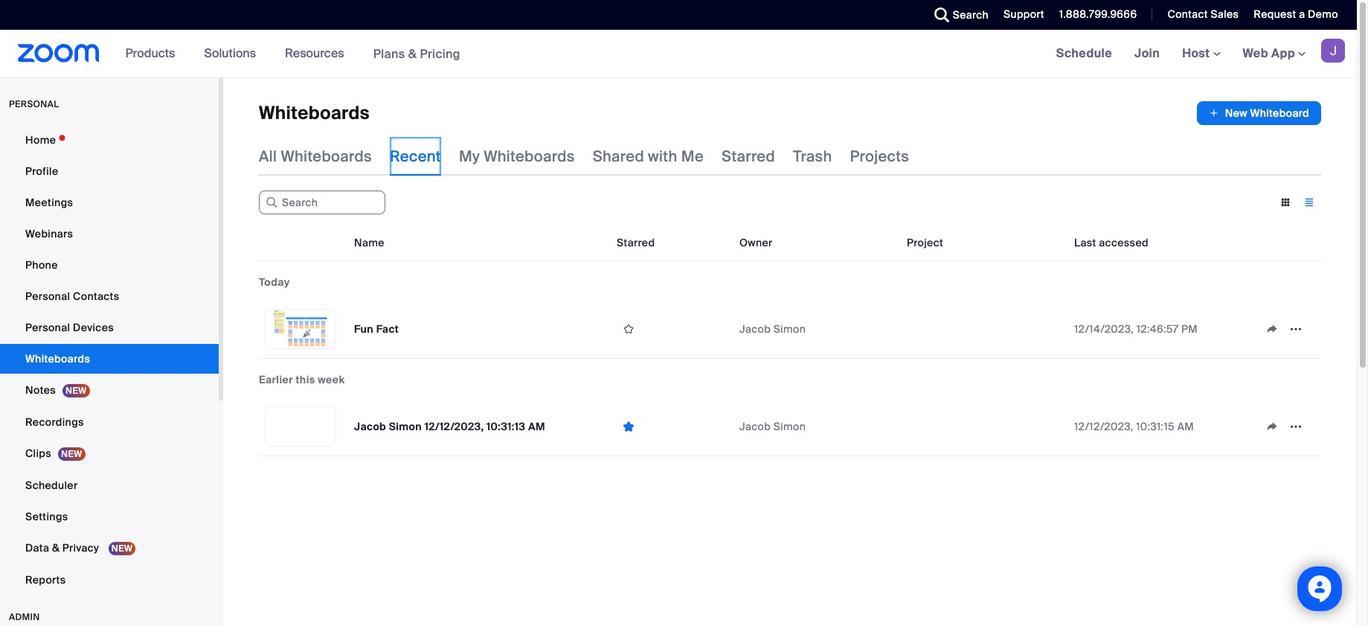 Task type: vqa. For each thing, say whether or not it's contained in the screenshot.
week
yes



Task type: locate. For each thing, give the bounding box(es) containing it.
me
[[682, 147, 704, 166]]

data
[[25, 541, 49, 555]]

starred
[[722, 147, 776, 166], [617, 236, 655, 249]]

banner
[[0, 30, 1358, 78]]

web app button
[[1243, 45, 1306, 61]]

1 am from the left
[[528, 420, 546, 433]]

1 jacob simon from the top
[[740, 322, 806, 336]]

jacob simon 12/12/2023, 10:31:13 am
[[354, 420, 546, 433]]

12/12/2023,
[[425, 420, 484, 433], [1075, 420, 1134, 433]]

whiteboards inside application
[[259, 101, 370, 124]]

devices
[[73, 321, 114, 334]]

click to unstar the whiteboard jacob simon 12/12/2023, 10:31:13 am image
[[617, 419, 641, 434]]

host button
[[1183, 45, 1221, 61]]

0 vertical spatial personal
[[25, 290, 70, 303]]

scheduler
[[25, 479, 78, 492]]

& inside personal menu menu
[[52, 541, 60, 555]]

am right the "10:31:13"
[[528, 420, 546, 433]]

2 jacob simon from the top
[[740, 420, 806, 433]]

more options for fun fact image
[[1285, 322, 1309, 336]]

personal
[[25, 290, 70, 303], [25, 321, 70, 334]]

2 12/12/2023, from the left
[[1075, 420, 1134, 433]]

phone link
[[0, 250, 219, 280]]

products
[[126, 45, 175, 61]]

0 horizontal spatial am
[[528, 420, 546, 433]]

today
[[259, 275, 290, 289]]

12/14/2023,
[[1075, 322, 1134, 336]]

app
[[1272, 45, 1296, 61]]

fact
[[376, 322, 399, 336]]

whiteboards down personal devices
[[25, 352, 90, 365]]

whiteboards right my
[[484, 147, 575, 166]]

12/12/2023, left 10:31:15 at the bottom
[[1075, 420, 1134, 433]]

admin
[[9, 611, 40, 623]]

1 vertical spatial application
[[1261, 415, 1316, 438]]

schedule
[[1057, 45, 1113, 61]]

whiteboards up all whiteboards
[[259, 101, 370, 124]]

1 personal from the top
[[25, 290, 70, 303]]

& right the data
[[52, 541, 60, 555]]

application for am
[[1261, 415, 1316, 438]]

&
[[408, 46, 417, 61], [52, 541, 60, 555]]

0 vertical spatial &
[[408, 46, 417, 61]]

simon for fact
[[774, 322, 806, 336]]

banner containing products
[[0, 30, 1358, 78]]

0 vertical spatial jacob simon
[[740, 322, 806, 336]]

support link
[[993, 0, 1049, 30], [1004, 7, 1045, 21]]

0 vertical spatial application
[[1261, 318, 1316, 340]]

my
[[459, 147, 480, 166]]

more options for jacob simon 12/12/2023, 10:31:13 am image
[[1285, 420, 1309, 433]]

1 horizontal spatial am
[[1178, 420, 1195, 433]]

search
[[953, 8, 989, 22]]

tabs of all whiteboard page tab list
[[259, 137, 910, 176]]

cell
[[901, 300, 1069, 359], [901, 397, 1069, 456]]

12:46:57
[[1137, 322, 1179, 336]]

am
[[528, 420, 546, 433], [1178, 420, 1195, 433]]

contact sales
[[1168, 7, 1240, 21]]

personal menu menu
[[0, 125, 219, 596]]

12/12/2023, left the "10:31:13"
[[425, 420, 484, 433]]

home
[[25, 133, 56, 147]]

1.888.799.9666 button
[[1049, 0, 1141, 30], [1060, 7, 1138, 21]]

share image
[[1261, 322, 1285, 336]]

with
[[648, 147, 678, 166]]

thumbnail of jacob simon 12/12/2023, 10:31:13 am image
[[266, 407, 336, 446]]

am right 10:31:15 at the bottom
[[1178, 420, 1195, 433]]

new
[[1226, 106, 1248, 120]]

my whiteboards
[[459, 147, 575, 166]]

request a demo link
[[1243, 0, 1358, 30], [1254, 7, 1339, 21]]

& right 'plans' at the top left of the page
[[408, 46, 417, 61]]

1 horizontal spatial starred
[[722, 147, 776, 166]]

& for privacy
[[52, 541, 60, 555]]

contacts
[[73, 290, 119, 303]]

request a demo
[[1254, 7, 1339, 21]]

2 am from the left
[[1178, 420, 1195, 433]]

demo
[[1309, 7, 1339, 21]]

products button
[[126, 30, 182, 77]]

1 vertical spatial jacob simon
[[740, 420, 806, 433]]

application
[[1261, 318, 1316, 340], [1261, 415, 1316, 438]]

contact sales link
[[1157, 0, 1243, 30], [1168, 7, 1240, 21]]

sales
[[1211, 7, 1240, 21]]

& inside product information navigation
[[408, 46, 417, 61]]

1 vertical spatial cell
[[901, 397, 1069, 456]]

personal contacts link
[[0, 281, 219, 311]]

whiteboards inside personal menu menu
[[25, 352, 90, 365]]

jacob
[[740, 322, 771, 336], [354, 420, 386, 433], [740, 420, 771, 433]]

1 vertical spatial starred
[[617, 236, 655, 249]]

personal down personal contacts
[[25, 321, 70, 334]]

shared
[[593, 147, 645, 166]]

whiteboards up search text field
[[281, 147, 372, 166]]

0 horizontal spatial starred
[[617, 236, 655, 249]]

profile picture image
[[1322, 39, 1346, 63]]

earlier this week
[[259, 373, 345, 386]]

jacob for jacob simon 12/12/2023, 10:31:13 am
[[740, 420, 771, 433]]

add image
[[1209, 106, 1220, 121]]

1 application from the top
[[1261, 318, 1316, 340]]

1.888.799.9666
[[1060, 7, 1138, 21]]

0 horizontal spatial &
[[52, 541, 60, 555]]

meetings navigation
[[1046, 30, 1358, 78]]

2 personal from the top
[[25, 321, 70, 334]]

0 vertical spatial cell
[[901, 300, 1069, 359]]

jacob simon
[[740, 322, 806, 336], [740, 420, 806, 433]]

2 application from the top
[[1261, 415, 1316, 438]]

personal down phone
[[25, 290, 70, 303]]

1 12/12/2023, from the left
[[425, 420, 484, 433]]

whiteboards
[[259, 101, 370, 124], [281, 147, 372, 166], [484, 147, 575, 166], [25, 352, 90, 365]]

pricing
[[420, 46, 461, 61]]

0 horizontal spatial 12/12/2023,
[[425, 420, 484, 433]]

1 horizontal spatial &
[[408, 46, 417, 61]]

last
[[1075, 236, 1097, 249]]

fun
[[354, 322, 374, 336]]

1 horizontal spatial 12/12/2023,
[[1075, 420, 1134, 433]]

resources button
[[285, 30, 351, 77]]

meetings link
[[0, 188, 219, 217]]

grid mode, not selected image
[[1274, 196, 1298, 209]]

solutions button
[[204, 30, 263, 77]]

Search text field
[[259, 191, 386, 214]]

simon
[[774, 322, 806, 336], [389, 420, 422, 433], [774, 420, 806, 433]]

personal devices
[[25, 321, 114, 334]]

1 vertical spatial &
[[52, 541, 60, 555]]

plans
[[373, 46, 405, 61]]

recordings
[[25, 415, 84, 429]]

1 cell from the top
[[901, 300, 1069, 359]]

application for pm
[[1261, 318, 1316, 340]]

1 vertical spatial personal
[[25, 321, 70, 334]]

2 cell from the top
[[901, 397, 1069, 456]]

support
[[1004, 7, 1045, 21]]

0 vertical spatial starred
[[722, 147, 776, 166]]

shared with me
[[593, 147, 704, 166]]



Task type: describe. For each thing, give the bounding box(es) containing it.
settings
[[25, 510, 68, 523]]

notes
[[25, 383, 56, 397]]

webinars link
[[0, 219, 219, 249]]

product information navigation
[[114, 30, 472, 78]]

owner
[[740, 236, 773, 249]]

scheduler link
[[0, 470, 219, 500]]

simon for simon
[[774, 420, 806, 433]]

fun fact
[[354, 322, 399, 336]]

join link
[[1124, 30, 1172, 77]]

& for pricing
[[408, 46, 417, 61]]

earlier
[[259, 373, 293, 386]]

recordings link
[[0, 407, 219, 437]]

host
[[1183, 45, 1214, 61]]

jacob for fun fact
[[740, 322, 771, 336]]

10:31:15
[[1137, 420, 1175, 433]]

accessed
[[1100, 236, 1149, 249]]

personal contacts
[[25, 290, 119, 303]]

name
[[354, 236, 385, 249]]

list mode, selected image
[[1298, 196, 1322, 209]]

cell for 12/14/2023, 12:46:57 pm
[[901, 300, 1069, 359]]

project
[[907, 236, 944, 249]]

new whiteboard
[[1226, 106, 1310, 120]]

personal devices link
[[0, 313, 219, 342]]

contact
[[1168, 7, 1209, 21]]

this
[[296, 373, 315, 386]]

web app
[[1243, 45, 1296, 61]]

data & privacy link
[[0, 533, 219, 563]]

share image
[[1261, 420, 1285, 433]]

personal for personal devices
[[25, 321, 70, 334]]

reports link
[[0, 565, 219, 595]]

schedule link
[[1046, 30, 1124, 77]]

jacob simon for 12/14/2023, 12:46:57 pm
[[740, 322, 806, 336]]

clips
[[25, 447, 51, 460]]

home link
[[0, 125, 219, 155]]

last accessed
[[1075, 236, 1149, 249]]

whiteboard
[[1251, 106, 1310, 120]]

data & privacy
[[25, 541, 102, 555]]

request
[[1254, 7, 1297, 21]]

web
[[1243, 45, 1269, 61]]

all
[[259, 147, 277, 166]]

meetings
[[25, 196, 73, 209]]

12/12/2023, 10:31:15 am
[[1075, 420, 1195, 433]]

12/14/2023, 12:46:57 pm
[[1075, 322, 1199, 336]]

solutions
[[204, 45, 256, 61]]

plans & pricing
[[373, 46, 461, 61]]

thumbnail of fun fact image
[[266, 310, 336, 348]]

new whiteboard button
[[1198, 101, 1322, 125]]

profile link
[[0, 156, 219, 186]]

jacob simon for 12/12/2023, 10:31:15 am
[[740, 420, 806, 433]]

webinars
[[25, 227, 73, 240]]

recent
[[390, 147, 441, 166]]

cell for 12/12/2023, 10:31:15 am
[[901, 397, 1069, 456]]

reports
[[25, 573, 66, 587]]

a
[[1300, 7, 1306, 21]]

click to star the whiteboard fun fact image
[[617, 322, 641, 336]]

settings link
[[0, 502, 219, 531]]

resources
[[285, 45, 344, 61]]

privacy
[[62, 541, 99, 555]]

join
[[1135, 45, 1161, 61]]

clips link
[[0, 438, 219, 469]]

starred inside tabs of all whiteboard page tab list
[[722, 147, 776, 166]]

trash
[[794, 147, 833, 166]]

projects
[[850, 147, 910, 166]]

pm
[[1182, 322, 1199, 336]]

10:31:13
[[487, 420, 526, 433]]

search button
[[924, 0, 993, 30]]

personal
[[9, 98, 59, 110]]

zoom logo image
[[18, 44, 99, 63]]

notes link
[[0, 375, 219, 406]]

profile
[[25, 165, 58, 178]]

week
[[318, 373, 345, 386]]

whiteboards application
[[259, 101, 1322, 125]]

phone
[[25, 258, 58, 272]]

personal for personal contacts
[[25, 290, 70, 303]]

all whiteboards
[[259, 147, 372, 166]]

whiteboards link
[[0, 344, 219, 374]]



